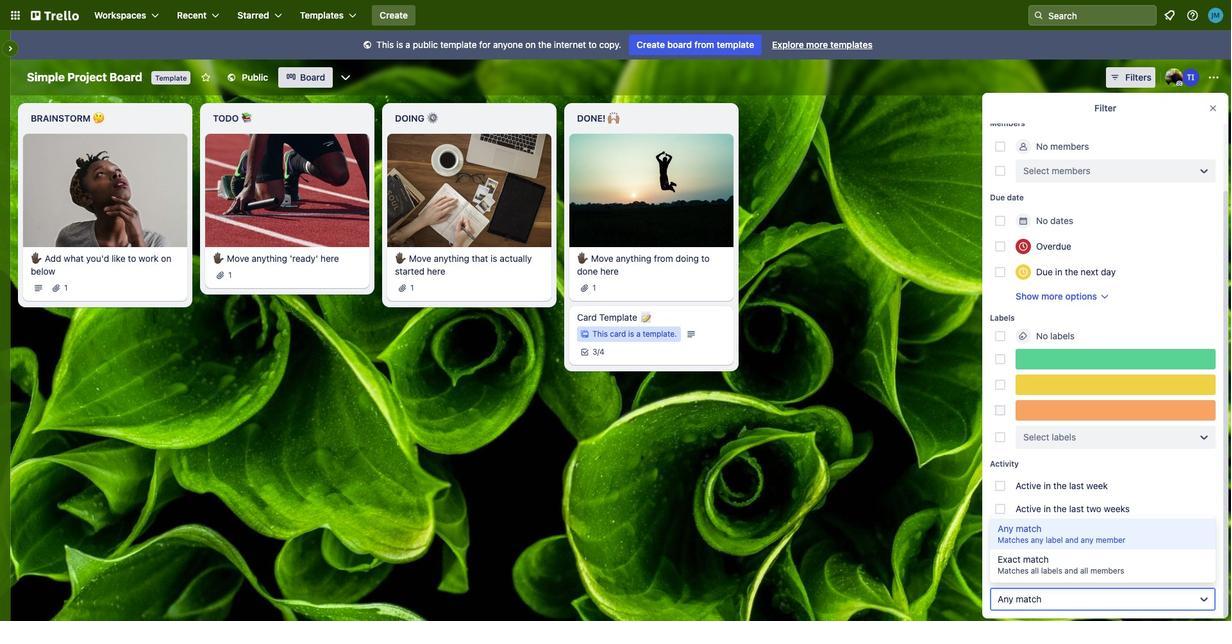 Task type: describe. For each thing, give the bounding box(es) containing it.
any match
[[998, 594, 1042, 605]]

activity
[[1051, 550, 1081, 561]]

the for due in the next day
[[1065, 267, 1078, 278]]

card
[[577, 312, 597, 323]]

explore
[[772, 39, 804, 50]]

in for active in the last week
[[1044, 481, 1051, 492]]

1 down what
[[64, 283, 68, 293]]

filters
[[1125, 72, 1152, 83]]

create for create board from template
[[637, 39, 665, 50]]

select for select members
[[1023, 165, 1049, 176]]

week
[[1086, 481, 1108, 492]]

1 for ✋🏿 move anything from doing to done here
[[592, 283, 596, 293]]

1 template from the left
[[440, 39, 477, 50]]

match for exact match
[[1023, 555, 1049, 566]]

show more options
[[1016, 291, 1097, 302]]

last for week
[[1069, 481, 1084, 492]]

move for ✋🏿 move anything from doing to done here
[[591, 253, 613, 264]]

in right activity
[[1083, 550, 1090, 561]]

actually
[[500, 253, 532, 264]]

color: green, title: none element
[[1016, 349, 1216, 370]]

move for ✋🏿 move anything that is actually started here
[[409, 253, 431, 264]]

✋🏿 for ✋🏿 move anything that is actually started here
[[395, 253, 407, 264]]

due date
[[990, 193, 1024, 203]]

active for active in the last two weeks
[[1016, 504, 1041, 515]]

1 all from the left
[[1031, 567, 1039, 576]]

labels for select labels
[[1052, 432, 1076, 443]]

member
[[1096, 536, 1126, 546]]

this for this card is a template.
[[592, 329, 608, 339]]

templates
[[830, 39, 873, 50]]

on for work
[[161, 253, 171, 264]]

simple project board
[[27, 71, 142, 84]]

to for ✋🏿 add what you'd like to work on below
[[128, 253, 136, 264]]

work
[[139, 253, 159, 264]]

create board from template link
[[629, 35, 762, 55]]

this card is a template.
[[592, 329, 677, 339]]

DONE! 🙌🏽 text field
[[569, 108, 734, 129]]

the for active in the last week
[[1053, 481, 1067, 492]]

⚙️
[[427, 113, 438, 124]]

templates
[[300, 10, 344, 21]]

from inside ✋🏿 move anything from doing to done here
[[654, 253, 673, 264]]

weeks for active in the last four weeks
[[1105, 527, 1131, 538]]

✋🏿 move anything that is actually started here link
[[395, 252, 544, 278]]

recent
[[177, 10, 207, 21]]

no dates
[[1036, 215, 1073, 226]]

from inside create board from template link
[[694, 39, 714, 50]]

on for anyone
[[525, 39, 536, 50]]

✋🏿 add what you'd like to work on below link
[[31, 252, 180, 278]]

'ready'
[[290, 253, 318, 264]]

🤔
[[93, 113, 104, 124]]

like
[[112, 253, 125, 264]]

without activity in the last four weeks
[[1016, 550, 1171, 561]]

templates button
[[292, 5, 364, 26]]

2 any from the left
[[1081, 536, 1094, 546]]

doing
[[676, 253, 699, 264]]

active in the last two weeks
[[1016, 504, 1130, 515]]

select for select labels
[[1023, 432, 1049, 443]]

label
[[1046, 536, 1063, 546]]

more for explore
[[806, 39, 828, 50]]

members for no members
[[1050, 141, 1089, 152]]

exact match matches all labels and all members
[[998, 555, 1124, 576]]

in for due in the next day
[[1055, 267, 1063, 278]]

what
[[64, 253, 84, 264]]

and for any match
[[1065, 536, 1079, 546]]

due for due date
[[990, 193, 1005, 203]]

public button
[[219, 67, 276, 88]]

exact
[[998, 555, 1021, 566]]

anyone
[[493, 39, 523, 50]]

brainstorm 🤔
[[31, 113, 104, 124]]

this member is an admin of this board. image
[[1177, 81, 1182, 87]]

✋🏿 move anything 'ready' here
[[213, 253, 339, 264]]

✋🏿 add what you'd like to work on below
[[31, 253, 171, 277]]

for
[[479, 39, 491, 50]]

last for four
[[1069, 527, 1084, 538]]

card
[[610, 329, 626, 339]]

open information menu image
[[1186, 9, 1199, 22]]

show more options button
[[1016, 290, 1110, 303]]

activity
[[990, 460, 1019, 469]]

dmugisha (dmugisha) image
[[1165, 69, 1183, 87]]

3 / 4
[[592, 347, 604, 357]]

0 horizontal spatial here
[[321, 253, 339, 264]]

simple
[[27, 71, 65, 84]]

Search field
[[1044, 6, 1156, 25]]

explore more templates link
[[765, 35, 880, 55]]

card template 📝 link
[[577, 311, 726, 324]]

primary element
[[0, 0, 1231, 31]]

3
[[592, 347, 597, 357]]

no for no members
[[1036, 141, 1048, 152]]

2 vertical spatial match
[[1016, 594, 1042, 605]]

2 vertical spatial weeks
[[1145, 550, 1171, 561]]

no for no labels
[[1036, 331, 1048, 342]]

✋🏿 move anything from doing to done here link
[[577, 252, 726, 278]]

add
[[45, 253, 61, 264]]

create button
[[372, 5, 416, 26]]

due for due in the next day
[[1036, 267, 1053, 278]]

starred
[[237, 10, 269, 21]]

todo
[[213, 113, 239, 124]]

members for select members
[[1052, 165, 1091, 176]]

due in the next day
[[1036, 267, 1116, 278]]

members inside the exact match matches all labels and all members
[[1091, 567, 1124, 576]]

✋🏿 for ✋🏿 move anything 'ready' here
[[213, 253, 224, 264]]

any match matches any label and any member
[[998, 524, 1126, 546]]

anything for 'ready'
[[252, 253, 287, 264]]

any for any match matches any label and any member
[[998, 524, 1013, 535]]

and for exact match
[[1065, 567, 1078, 576]]

options
[[1065, 291, 1097, 302]]

template.
[[643, 329, 677, 339]]

public
[[242, 72, 268, 83]]

project
[[67, 71, 107, 84]]

select members
[[1023, 165, 1091, 176]]

star or unstar board image
[[201, 72, 211, 83]]

this is a public template for anyone on the internet to copy.
[[376, 39, 621, 50]]

internet
[[554, 39, 586, 50]]

labels
[[990, 314, 1015, 323]]

✋🏿 move anything 'ready' here link
[[213, 252, 362, 265]]

without
[[1016, 550, 1048, 561]]

active in the last four weeks
[[1016, 527, 1131, 538]]

todo 📚
[[213, 113, 253, 124]]

started
[[395, 266, 425, 277]]

brainstorm
[[31, 113, 91, 124]]

BRAINSTORM 🤔 text field
[[23, 108, 187, 129]]

✋🏿 for ✋🏿 add what you'd like to work on below
[[31, 253, 42, 264]]

2 all from the left
[[1080, 567, 1088, 576]]

doing
[[395, 113, 424, 124]]

here for ✋🏿 move anything from doing to done here
[[600, 266, 619, 277]]

filter
[[1094, 103, 1116, 113]]

to for ✋🏿 move anything from doing to done here
[[701, 253, 710, 264]]



Task type: vqa. For each thing, say whether or not it's contained in the screenshot.
"brainstorm"
yes



Task type: locate. For each thing, give the bounding box(es) containing it.
1 vertical spatial select
[[1023, 432, 1049, 443]]

0 vertical spatial weeks
[[1104, 504, 1130, 515]]

workspaces
[[94, 10, 146, 21]]

filters button
[[1106, 67, 1156, 88]]

1 horizontal spatial any
[[1081, 536, 1094, 546]]

active up without
[[1016, 527, 1041, 538]]

all
[[1031, 567, 1039, 576], [1080, 567, 1088, 576]]

board right project
[[110, 71, 142, 84]]

this left card
[[592, 329, 608, 339]]

here right done
[[600, 266, 619, 277]]

sm image
[[361, 39, 374, 52]]

1 horizontal spatial more
[[1041, 291, 1063, 302]]

0 horizontal spatial four
[[1086, 527, 1103, 538]]

card template 📝
[[577, 312, 651, 323]]

select
[[1023, 165, 1049, 176], [1023, 432, 1049, 443]]

any up 'without activity in the last four weeks'
[[1081, 536, 1094, 546]]

that
[[472, 253, 488, 264]]

3 no from the top
[[1036, 331, 1048, 342]]

labels up active in the last week
[[1052, 432, 1076, 443]]

3 anything from the left
[[616, 253, 652, 264]]

labels down activity
[[1041, 567, 1062, 576]]

and up activity
[[1065, 536, 1079, 546]]

any up without
[[1031, 536, 1044, 546]]

3 ✋🏿 from the left
[[395, 253, 407, 264]]

no down show more options in the top right of the page
[[1036, 331, 1048, 342]]

1 down ✋🏿 move anything 'ready' here
[[228, 270, 232, 280]]

0 vertical spatial is
[[396, 39, 403, 50]]

1 any from the top
[[998, 524, 1013, 535]]

any down exact
[[998, 594, 1013, 605]]

✋🏿 inside ✋🏿 move anything 'ready' here link
[[213, 253, 224, 264]]

and inside the exact match matches all labels and all members
[[1065, 567, 1078, 576]]

0 vertical spatial from
[[694, 39, 714, 50]]

1 vertical spatial any
[[998, 594, 1013, 605]]

2 matches from the top
[[998, 567, 1029, 576]]

1 anything from the left
[[252, 253, 287, 264]]

template
[[155, 74, 187, 82], [599, 312, 637, 323]]

✋🏿 inside ✋🏿 move anything from doing to done here
[[577, 253, 589, 264]]

here for ✋🏿 move anything that is actually started here
[[427, 266, 445, 277]]

to right doing
[[701, 253, 710, 264]]

1 horizontal spatial from
[[694, 39, 714, 50]]

next
[[1081, 267, 1099, 278]]

1 down done
[[592, 283, 596, 293]]

below
[[31, 266, 55, 277]]

1 vertical spatial template
[[599, 312, 637, 323]]

active down active in the last week
[[1016, 504, 1041, 515]]

match down label
[[1023, 555, 1049, 566]]

no up select members
[[1036, 141, 1048, 152]]

no left dates
[[1036, 215, 1048, 226]]

last down "member"
[[1109, 550, 1123, 561]]

1 move from the left
[[227, 253, 249, 264]]

✋🏿 inside ✋🏿 add what you'd like to work on below
[[31, 253, 42, 264]]

2 horizontal spatial here
[[600, 266, 619, 277]]

1 horizontal spatial anything
[[434, 253, 469, 264]]

0 horizontal spatial create
[[380, 10, 408, 21]]

to right like
[[128, 253, 136, 264]]

the for active in the last two weeks
[[1053, 504, 1067, 515]]

starred button
[[230, 5, 290, 26]]

no for no dates
[[1036, 215, 1048, 226]]

2 horizontal spatial anything
[[616, 253, 652, 264]]

anything for from
[[616, 253, 652, 264]]

0 horizontal spatial a
[[406, 39, 410, 50]]

1 horizontal spatial template
[[599, 312, 637, 323]]

match
[[1016, 524, 1042, 535], [1023, 555, 1049, 566], [1016, 594, 1042, 605]]

✋🏿 inside the ✋🏿 move anything that is actually started here
[[395, 253, 407, 264]]

to left 'copy.'
[[589, 39, 597, 50]]

1 vertical spatial matches
[[998, 567, 1029, 576]]

1 horizontal spatial move
[[409, 253, 431, 264]]

0 vertical spatial create
[[380, 10, 408, 21]]

2 horizontal spatial is
[[628, 329, 634, 339]]

0 horizontal spatial move
[[227, 253, 249, 264]]

done! 🙌🏽
[[577, 113, 619, 124]]

2 ✋🏿 from the left
[[213, 253, 224, 264]]

0 vertical spatial template
[[155, 74, 187, 82]]

members down no members
[[1052, 165, 1091, 176]]

✋🏿 move anything that is actually started here
[[395, 253, 532, 277]]

1 vertical spatial match
[[1023, 555, 1049, 566]]

the down "member"
[[1093, 550, 1106, 561]]

anything inside ✋🏿 move anything from doing to done here
[[616, 253, 652, 264]]

anything left doing
[[616, 253, 652, 264]]

0 vertical spatial matches
[[998, 536, 1029, 546]]

match inside the exact match matches all labels and all members
[[1023, 555, 1049, 566]]

1 vertical spatial is
[[491, 253, 497, 264]]

Board name text field
[[21, 67, 149, 88]]

you'd
[[86, 253, 109, 264]]

last left the two
[[1069, 504, 1084, 515]]

to inside ✋🏿 move anything from doing to done here
[[701, 253, 710, 264]]

2 vertical spatial no
[[1036, 331, 1048, 342]]

1 select from the top
[[1023, 165, 1049, 176]]

due
[[990, 193, 1005, 203], [1036, 267, 1053, 278]]

labels down show more options button
[[1050, 331, 1075, 342]]

0 vertical spatial no
[[1036, 141, 1048, 152]]

last
[[1069, 481, 1084, 492], [1069, 504, 1084, 515], [1069, 527, 1084, 538], [1109, 550, 1123, 561]]

1 ✋🏿 from the left
[[31, 253, 42, 264]]

is
[[396, 39, 403, 50], [491, 253, 497, 264], [628, 329, 634, 339]]

two
[[1086, 504, 1101, 515]]

the
[[538, 39, 552, 50], [1065, 267, 1078, 278], [1053, 481, 1067, 492], [1053, 504, 1067, 515], [1053, 527, 1067, 538], [1093, 550, 1106, 561]]

select up date
[[1023, 165, 1049, 176]]

2 move from the left
[[409, 253, 431, 264]]

0 vertical spatial select
[[1023, 165, 1049, 176]]

0 horizontal spatial anything
[[252, 253, 287, 264]]

2 select from the top
[[1023, 432, 1049, 443]]

matches inside the exact match matches all labels and all members
[[998, 567, 1029, 576]]

1 vertical spatial on
[[161, 253, 171, 264]]

anything
[[252, 253, 287, 264], [434, 253, 469, 264], [616, 253, 652, 264]]

the left next on the top right
[[1065, 267, 1078, 278]]

is right that
[[491, 253, 497, 264]]

more for show
[[1041, 291, 1063, 302]]

matches down exact
[[998, 567, 1029, 576]]

2 horizontal spatial move
[[591, 253, 613, 264]]

1 horizontal spatial a
[[636, 329, 641, 339]]

0 vertical spatial due
[[990, 193, 1005, 203]]

active for active in the last four weeks
[[1016, 527, 1041, 538]]

no members
[[1036, 141, 1089, 152]]

0 notifications image
[[1162, 8, 1177, 23]]

1 horizontal spatial four
[[1126, 550, 1142, 561]]

the up active in the last two weeks
[[1053, 481, 1067, 492]]

📝
[[640, 312, 651, 323]]

this right sm icon
[[376, 39, 394, 50]]

1 horizontal spatial create
[[637, 39, 665, 50]]

0 horizontal spatial board
[[110, 71, 142, 84]]

1 vertical spatial and
[[1065, 567, 1078, 576]]

in up active in the last two weeks
[[1044, 481, 1051, 492]]

dates
[[1050, 215, 1073, 226]]

0 vertical spatial more
[[806, 39, 828, 50]]

1 vertical spatial a
[[636, 329, 641, 339]]

create board from template
[[637, 39, 754, 50]]

✋🏿 move anything from doing to done here
[[577, 253, 710, 277]]

1 vertical spatial create
[[637, 39, 665, 50]]

0 horizontal spatial this
[[376, 39, 394, 50]]

matches
[[998, 536, 1029, 546], [998, 567, 1029, 576]]

1 for ✋🏿 move anything 'ready' here
[[228, 270, 232, 280]]

weeks
[[1104, 504, 1130, 515], [1105, 527, 1131, 538], [1145, 550, 1171, 561]]

members
[[990, 119, 1025, 128]]

doing ⚙️
[[395, 113, 438, 124]]

2 any from the top
[[998, 594, 1013, 605]]

1 vertical spatial weeks
[[1105, 527, 1131, 538]]

labels inside the exact match matches all labels and all members
[[1041, 567, 1062, 576]]

/
[[597, 347, 600, 357]]

date
[[1007, 193, 1024, 203]]

match up without
[[1016, 524, 1042, 535]]

move inside the ✋🏿 move anything that is actually started here
[[409, 253, 431, 264]]

1 down started
[[410, 283, 414, 293]]

0 horizontal spatial template
[[155, 74, 187, 82]]

matches inside any match matches any label and any member
[[998, 536, 1029, 546]]

1 matches from the top
[[998, 536, 1029, 546]]

matches for any
[[998, 536, 1029, 546]]

any inside any match matches any label and any member
[[998, 524, 1013, 535]]

from right board in the top right of the page
[[694, 39, 714, 50]]

board inside text box
[[110, 71, 142, 84]]

more inside button
[[1041, 291, 1063, 302]]

in for active in the last two weeks
[[1044, 504, 1051, 515]]

2 vertical spatial labels
[[1041, 567, 1062, 576]]

due up show more options in the top right of the page
[[1036, 267, 1053, 278]]

2 horizontal spatial to
[[701, 253, 710, 264]]

2 no from the top
[[1036, 215, 1048, 226]]

0 horizontal spatial is
[[396, 39, 403, 50]]

is left public on the top of page
[[396, 39, 403, 50]]

0 horizontal spatial all
[[1031, 567, 1039, 576]]

here inside ✋🏿 move anything from doing to done here
[[600, 266, 619, 277]]

in up without
[[1044, 527, 1051, 538]]

last left week
[[1069, 481, 1084, 492]]

the down active in the last week
[[1053, 504, 1067, 515]]

board left customize views icon
[[300, 72, 325, 83]]

anything left 'ready'
[[252, 253, 287, 264]]

1 for ✋🏿 move anything that is actually started here
[[410, 283, 414, 293]]

move inside ✋🏿 move anything from doing to done here
[[591, 253, 613, 264]]

from left doing
[[654, 253, 673, 264]]

weeks for active in the last two weeks
[[1104, 504, 1130, 515]]

2 anything from the left
[[434, 253, 469, 264]]

1 horizontal spatial here
[[427, 266, 445, 277]]

is right card
[[628, 329, 634, 339]]

1 any from the left
[[1031, 536, 1044, 546]]

0 vertical spatial on
[[525, 39, 536, 50]]

this for this is a public template for anyone on the internet to copy.
[[376, 39, 394, 50]]

public
[[413, 39, 438, 50]]

active for active in the last week
[[1016, 481, 1041, 492]]

more right explore
[[806, 39, 828, 50]]

2 template from the left
[[717, 39, 754, 50]]

match inside any match matches any label and any member
[[1016, 524, 1042, 535]]

4 ✋🏿 from the left
[[577, 253, 589, 264]]

anything for that
[[434, 253, 469, 264]]

here right 'ready'
[[321, 253, 339, 264]]

here
[[321, 253, 339, 264], [427, 266, 445, 277], [600, 266, 619, 277]]

match for any match
[[1016, 524, 1042, 535]]

create inside button
[[380, 10, 408, 21]]

here inside the ✋🏿 move anything that is actually started here
[[427, 266, 445, 277]]

TODO 📚 text field
[[205, 108, 369, 129]]

done!
[[577, 113, 606, 124]]

1 vertical spatial from
[[654, 253, 673, 264]]

1 vertical spatial due
[[1036, 267, 1053, 278]]

any
[[1031, 536, 1044, 546], [1081, 536, 1094, 546]]

board link
[[278, 67, 333, 88]]

0 vertical spatial a
[[406, 39, 410, 50]]

1 vertical spatial members
[[1052, 165, 1091, 176]]

all down 'without activity in the last four weeks'
[[1080, 567, 1088, 576]]

anything inside the ✋🏿 move anything that is actually started here
[[434, 253, 469, 264]]

0 vertical spatial labels
[[1050, 331, 1075, 342]]

on right work
[[161, 253, 171, 264]]

move for ✋🏿 move anything 'ready' here
[[227, 253, 249, 264]]

DOING ⚙️ text field
[[387, 108, 551, 129]]

0 vertical spatial any
[[998, 524, 1013, 535]]

1 vertical spatial this
[[592, 329, 608, 339]]

1 vertical spatial no
[[1036, 215, 1048, 226]]

to
[[589, 39, 597, 50], [128, 253, 136, 264], [701, 253, 710, 264]]

0 horizontal spatial more
[[806, 39, 828, 50]]

2 vertical spatial members
[[1091, 567, 1124, 576]]

show menu image
[[1207, 71, 1220, 84]]

matches up exact
[[998, 536, 1029, 546]]

0 horizontal spatial on
[[161, 253, 171, 264]]

in up show more options in the top right of the page
[[1055, 267, 1063, 278]]

any
[[998, 524, 1013, 535], [998, 594, 1013, 605]]

2 vertical spatial is
[[628, 329, 634, 339]]

and down activity
[[1065, 567, 1078, 576]]

0 horizontal spatial to
[[128, 253, 136, 264]]

search image
[[1034, 10, 1044, 21]]

no
[[1036, 141, 1048, 152], [1036, 215, 1048, 226], [1036, 331, 1048, 342]]

1 no from the top
[[1036, 141, 1048, 152]]

4
[[600, 347, 604, 357]]

last down active in the last two weeks
[[1069, 527, 1084, 538]]

1 vertical spatial more
[[1041, 291, 1063, 302]]

labels for no labels
[[1050, 331, 1075, 342]]

anything left that
[[434, 253, 469, 264]]

1
[[228, 270, 232, 280], [64, 283, 68, 293], [410, 283, 414, 293], [592, 283, 596, 293]]

1 horizontal spatial on
[[525, 39, 536, 50]]

0 horizontal spatial due
[[990, 193, 1005, 203]]

recent button
[[169, 5, 227, 26]]

in for active in the last four weeks
[[1044, 527, 1051, 538]]

all down without
[[1031, 567, 1039, 576]]

trello inspiration (inspiringtaco) image
[[1182, 69, 1200, 87]]

2 vertical spatial active
[[1016, 527, 1041, 538]]

1 horizontal spatial template
[[717, 39, 754, 50]]

workspaces button
[[87, 5, 167, 26]]

template left star or unstar board icon
[[155, 74, 187, 82]]

overdue
[[1036, 241, 1071, 252]]

active down activity
[[1016, 481, 1041, 492]]

0 vertical spatial this
[[376, 39, 394, 50]]

members down 'without activity in the last four weeks'
[[1091, 567, 1124, 576]]

is inside the ✋🏿 move anything that is actually started here
[[491, 253, 497, 264]]

1 horizontal spatial all
[[1080, 567, 1088, 576]]

any up exact
[[998, 524, 1013, 535]]

board
[[667, 39, 692, 50]]

day
[[1101, 267, 1116, 278]]

2 active from the top
[[1016, 504, 1041, 515]]

last for two
[[1069, 504, 1084, 515]]

template left the for
[[440, 39, 477, 50]]

3 active from the top
[[1016, 527, 1041, 538]]

create for create
[[380, 10, 408, 21]]

0 horizontal spatial from
[[654, 253, 673, 264]]

1 horizontal spatial is
[[491, 253, 497, 264]]

template left explore
[[717, 39, 754, 50]]

select up active in the last week
[[1023, 432, 1049, 443]]

customize views image
[[339, 71, 352, 84]]

matches for exact
[[998, 567, 1029, 576]]

🙌🏽
[[608, 113, 619, 124]]

0 vertical spatial active
[[1016, 481, 1041, 492]]

active
[[1016, 481, 1041, 492], [1016, 504, 1041, 515], [1016, 527, 1041, 538]]

and inside any match matches any label and any member
[[1065, 536, 1079, 546]]

0 horizontal spatial template
[[440, 39, 477, 50]]

color: yellow, title: none element
[[1016, 375, 1216, 396]]

0 vertical spatial four
[[1086, 527, 1103, 538]]

any for any match
[[998, 594, 1013, 605]]

color: orange, title: none element
[[1016, 401, 1216, 421]]

0 vertical spatial members
[[1050, 141, 1089, 152]]

more right the show
[[1041, 291, 1063, 302]]

1 vertical spatial labels
[[1052, 432, 1076, 443]]

the left internet
[[538, 39, 552, 50]]

a down 📝
[[636, 329, 641, 339]]

0 vertical spatial match
[[1016, 524, 1042, 535]]

the for active in the last four weeks
[[1053, 527, 1067, 538]]

in down active in the last week
[[1044, 504, 1051, 515]]

explore more templates
[[772, 39, 873, 50]]

0 vertical spatial and
[[1065, 536, 1079, 546]]

0 horizontal spatial any
[[1031, 536, 1044, 546]]

close popover image
[[1208, 103, 1218, 113]]

template up card
[[599, 312, 637, 323]]

jeremy miller (jeremymiller198) image
[[1208, 8, 1223, 23]]

here right started
[[427, 266, 445, 277]]

1 horizontal spatial due
[[1036, 267, 1053, 278]]

copy.
[[599, 39, 621, 50]]

the up activity
[[1053, 527, 1067, 538]]

match down exact
[[1016, 594, 1042, 605]]

3 move from the left
[[591, 253, 613, 264]]

on
[[525, 39, 536, 50], [161, 253, 171, 264]]

show
[[1016, 291, 1039, 302]]

1 vertical spatial four
[[1126, 550, 1142, 561]]

due left date
[[990, 193, 1005, 203]]

to inside ✋🏿 add what you'd like to work on below
[[128, 253, 136, 264]]

labels
[[1050, 331, 1075, 342], [1052, 432, 1076, 443], [1041, 567, 1062, 576]]

1 horizontal spatial this
[[592, 329, 608, 339]]

members
[[1050, 141, 1089, 152], [1052, 165, 1091, 176], [1091, 567, 1124, 576]]

1 vertical spatial active
[[1016, 504, 1041, 515]]

1 horizontal spatial to
[[589, 39, 597, 50]]

no labels
[[1036, 331, 1075, 342]]

✋🏿 for ✋🏿 move anything from doing to done here
[[577, 253, 589, 264]]

on right anyone
[[525, 39, 536, 50]]

members up select members
[[1050, 141, 1089, 152]]

back to home image
[[31, 5, 79, 26]]

1 active from the top
[[1016, 481, 1041, 492]]

a left public on the top of page
[[406, 39, 410, 50]]

1 horizontal spatial board
[[300, 72, 325, 83]]

on inside ✋🏿 add what you'd like to work on below
[[161, 253, 171, 264]]

📚
[[241, 113, 253, 124]]



